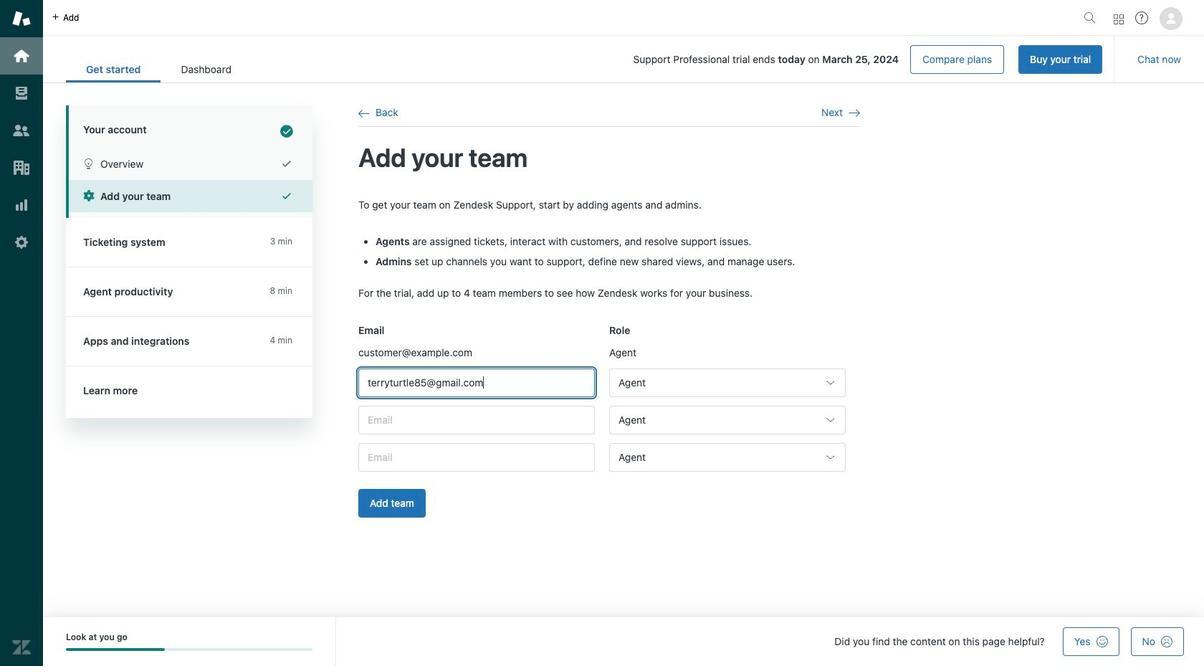 Task type: locate. For each thing, give the bounding box(es) containing it.
main element
[[0, 0, 43, 666]]

1 vertical spatial email field
[[359, 406, 595, 435]]

reporting image
[[12, 196, 31, 214]]

heading
[[66, 105, 313, 148]]

2 vertical spatial email field
[[359, 443, 595, 472]]

tab
[[161, 56, 252, 82]]

0 vertical spatial email field
[[359, 369, 595, 397]]

Email field
[[359, 369, 595, 397], [359, 406, 595, 435], [359, 443, 595, 472]]

organizations image
[[12, 158, 31, 177]]

1 email field from the top
[[359, 369, 595, 397]]

tab list
[[66, 56, 252, 82]]

customers image
[[12, 121, 31, 140]]

progress bar
[[66, 649, 313, 651]]

get started image
[[12, 47, 31, 65]]

zendesk products image
[[1114, 14, 1125, 24]]

zendesk image
[[12, 638, 31, 657]]

2 email field from the top
[[359, 406, 595, 435]]



Task type: describe. For each thing, give the bounding box(es) containing it.
get help image
[[1136, 11, 1149, 24]]

admin image
[[12, 233, 31, 252]]

views image
[[12, 84, 31, 103]]

March 25, 2024 text field
[[823, 53, 899, 65]]

zendesk support image
[[12, 9, 31, 28]]

3 email field from the top
[[359, 443, 595, 472]]



Task type: vqa. For each thing, say whether or not it's contained in the screenshot.
1st email field from the bottom of the page
yes



